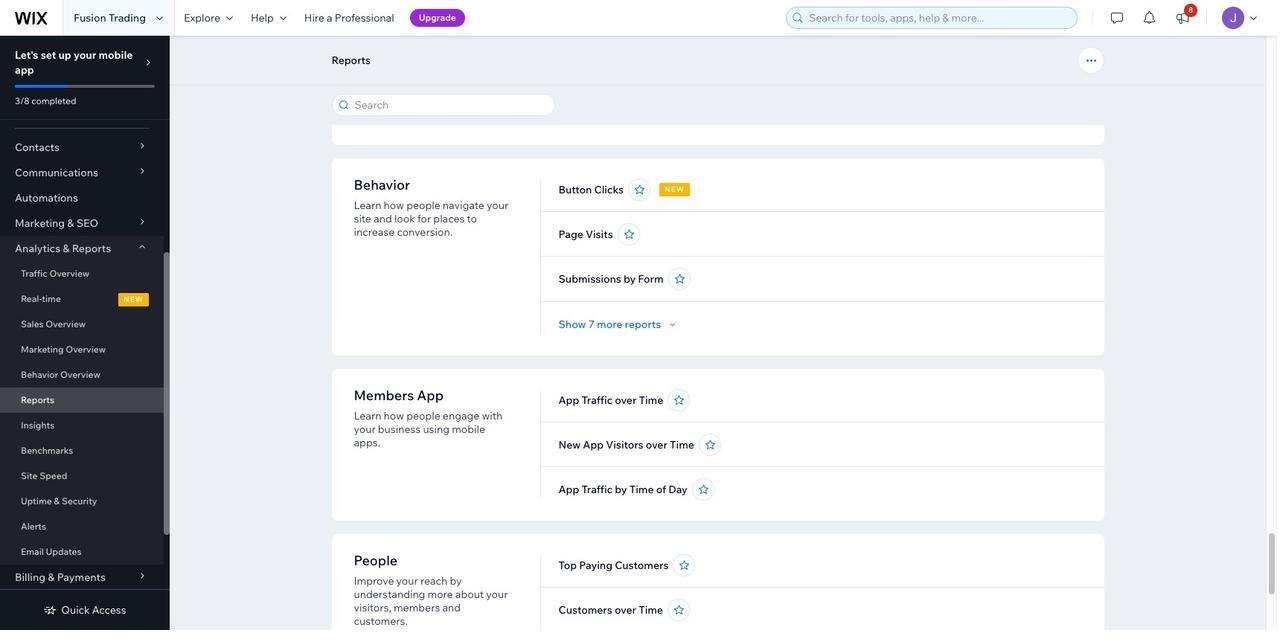 Task type: locate. For each thing, give the bounding box(es) containing it.
1 horizontal spatial reports
[[72, 242, 111, 255]]

for
[[418, 212, 431, 226]]

0 vertical spatial people
[[407, 199, 441, 212]]

0 horizontal spatial mobile
[[99, 48, 133, 62]]

top paying customers
[[559, 559, 669, 573]]

explore
[[184, 11, 220, 25]]

2 vertical spatial by
[[450, 575, 462, 588]]

email updates
[[21, 547, 82, 558]]

billing & payments button
[[0, 565, 164, 590]]

1 vertical spatial marketing
[[21, 344, 64, 355]]

by inside people improve your reach by understanding more about your visitors, members and customers.
[[450, 575, 462, 588]]

0 vertical spatial reports
[[332, 54, 371, 67]]

0 horizontal spatial new
[[124, 295, 144, 305]]

1 vertical spatial mobile
[[452, 423, 485, 436]]

overview for sales overview
[[46, 319, 86, 330]]

0 vertical spatial by
[[624, 273, 636, 286]]

2 people from the top
[[407, 410, 441, 423]]

customers
[[615, 559, 669, 573], [559, 604, 613, 617]]

customers over time
[[559, 604, 663, 617]]

& inside the analytics & reports 'popup button'
[[63, 242, 70, 255]]

your right "about"
[[486, 588, 508, 602]]

learn
[[354, 199, 382, 212], [354, 410, 382, 423]]

reports inside 'popup button'
[[72, 242, 111, 255]]

email updates link
[[0, 540, 164, 565]]

over down top paying customers
[[615, 604, 637, 617]]

2 vertical spatial traffic
[[582, 483, 613, 497]]

your inside behavior learn how people navigate your site and look for places to increase conversion.
[[487, 199, 509, 212]]

1 vertical spatial more
[[428, 588, 453, 602]]

and right the site
[[374, 212, 392, 226]]

customers down paying
[[559, 604, 613, 617]]

2 how from the top
[[384, 410, 404, 423]]

1 vertical spatial show
[[559, 318, 586, 331]]

time down top paying customers
[[639, 604, 663, 617]]

3/8
[[15, 95, 29, 106]]

traffic overview link
[[0, 261, 164, 287]]

1 vertical spatial people
[[407, 410, 441, 423]]

& left seo
[[67, 217, 74, 230]]

quick access
[[61, 604, 126, 617]]

0 vertical spatial new
[[665, 185, 685, 194]]

with
[[482, 410, 503, 423]]

alerts
[[21, 521, 46, 532]]

0 vertical spatial how
[[384, 199, 404, 212]]

your right to
[[487, 199, 509, 212]]

traffic
[[21, 268, 47, 279], [582, 394, 613, 407], [582, 483, 613, 497]]

learn up increase
[[354, 199, 382, 212]]

0 horizontal spatial and
[[374, 212, 392, 226]]

new right clicks
[[665, 185, 685, 194]]

your left business
[[354, 423, 376, 436]]

0 horizontal spatial more
[[428, 588, 453, 602]]

overview up marketing overview
[[46, 319, 86, 330]]

traffic down analytics
[[21, 268, 47, 279]]

sidebar element
[[0, 36, 170, 631]]

reports up insights
[[21, 395, 54, 406]]

0 vertical spatial over
[[615, 394, 637, 407]]

page
[[559, 228, 584, 241]]

submissions by form
[[559, 273, 664, 286]]

marketing for marketing overview
[[21, 344, 64, 355]]

apps.
[[354, 436, 380, 450]]

app up 'new'
[[559, 394, 580, 407]]

0 vertical spatial show
[[559, 107, 586, 121]]

by left of
[[615, 483, 627, 497]]

behavior
[[354, 176, 410, 194], [21, 369, 58, 380]]

speed
[[40, 471, 67, 482]]

2 learn from the top
[[354, 410, 382, 423]]

site speed
[[21, 471, 67, 482]]

customers right paying
[[615, 559, 669, 573]]

by left form
[[624, 273, 636, 286]]

how inside behavior learn how people navigate your site and look for places to increase conversion.
[[384, 199, 404, 212]]

your
[[74, 48, 96, 62], [487, 199, 509, 212], [354, 423, 376, 436], [397, 575, 418, 588], [486, 588, 508, 602]]

1 vertical spatial new
[[124, 295, 144, 305]]

& right uptime
[[54, 496, 60, 507]]

over right visitors
[[646, 439, 668, 452]]

8 button
[[1167, 0, 1200, 36]]

2 horizontal spatial reports
[[332, 54, 371, 67]]

benchmarks link
[[0, 439, 164, 464]]

0 vertical spatial traffic
[[21, 268, 47, 279]]

people
[[354, 552, 398, 570]]

1 show from the top
[[559, 107, 586, 121]]

people left engage
[[407, 410, 441, 423]]

2 vertical spatial reports
[[21, 395, 54, 406]]

& inside uptime & security link
[[54, 496, 60, 507]]

analytics
[[15, 242, 60, 255]]

Search field
[[350, 95, 550, 115]]

1 horizontal spatial mobile
[[452, 423, 485, 436]]

reports down seo
[[72, 242, 111, 255]]

how down members
[[384, 410, 404, 423]]

over up the new app visitors over time
[[615, 394, 637, 407]]

show for show less
[[559, 107, 586, 121]]

sales
[[21, 319, 44, 330]]

1 how from the top
[[384, 199, 404, 212]]

marketing overview
[[21, 344, 106, 355]]

by right reach
[[450, 575, 462, 588]]

& right billing
[[48, 571, 55, 584]]

behavior for behavior learn how people navigate your site and look for places to increase conversion.
[[354, 176, 410, 194]]

form
[[638, 273, 664, 286]]

behavior down marketing overview
[[21, 369, 58, 380]]

mobile right using
[[452, 423, 485, 436]]

traffic for app traffic over time
[[582, 394, 613, 407]]

less
[[589, 107, 608, 121]]

1 vertical spatial traffic
[[582, 394, 613, 407]]

improve
[[354, 575, 394, 588]]

reports inside button
[[332, 54, 371, 67]]

and inside behavior learn how people navigate your site and look for places to increase conversion.
[[374, 212, 392, 226]]

1 vertical spatial behavior
[[21, 369, 58, 380]]

& inside billing & payments popup button
[[48, 571, 55, 584]]

1 vertical spatial learn
[[354, 410, 382, 423]]

0 vertical spatial mobile
[[99, 48, 133, 62]]

show left 7
[[559, 318, 586, 331]]

behavior up the site
[[354, 176, 410, 194]]

1 horizontal spatial and
[[443, 602, 461, 615]]

behavior inside behavior learn how people navigate your site and look for places to increase conversion.
[[354, 176, 410, 194]]

reports
[[625, 318, 661, 331]]

show
[[559, 107, 586, 121], [559, 318, 586, 331]]

people
[[407, 199, 441, 212], [407, 410, 441, 423]]

mobile down the fusion trading
[[99, 48, 133, 62]]

0 vertical spatial marketing
[[15, 217, 65, 230]]

marketing down the sales at bottom left
[[21, 344, 64, 355]]

overview down analytics & reports
[[49, 268, 90, 279]]

app up using
[[417, 387, 444, 404]]

sales overview link
[[0, 312, 164, 337]]

1 horizontal spatial behavior
[[354, 176, 410, 194]]

1 vertical spatial and
[[443, 602, 461, 615]]

uptime
[[21, 496, 52, 507]]

time up day
[[670, 439, 695, 452]]

overview down sales overview link
[[66, 344, 106, 355]]

0 horizontal spatial behavior
[[21, 369, 58, 380]]

overview down marketing overview link
[[60, 369, 100, 380]]

1 people from the top
[[407, 199, 441, 212]]

access
[[92, 604, 126, 617]]

0 vertical spatial learn
[[354, 199, 382, 212]]

site
[[21, 471, 38, 482]]

automations link
[[0, 185, 164, 211]]

more right 7
[[597, 318, 623, 331]]

people inside members app learn how people engage with your business using mobile apps.
[[407, 410, 441, 423]]

and
[[374, 212, 392, 226], [443, 602, 461, 615]]

to
[[467, 212, 477, 226]]

1 vertical spatial customers
[[559, 604, 613, 617]]

and down reach
[[443, 602, 461, 615]]

0 vertical spatial behavior
[[354, 176, 410, 194]]

reports down the hire a professional
[[332, 54, 371, 67]]

& for analytics
[[63, 242, 70, 255]]

analytics & reports
[[15, 242, 111, 255]]

traffic up visitors
[[582, 394, 613, 407]]

time
[[42, 293, 61, 305]]

reports for 'reports' link
[[21, 395, 54, 406]]

overview
[[49, 268, 90, 279], [46, 319, 86, 330], [66, 344, 106, 355], [60, 369, 100, 380]]

let's
[[15, 48, 38, 62]]

behavior inside 'sidebar' element
[[21, 369, 58, 380]]

8
[[1189, 5, 1194, 15]]

people up conversion.
[[407, 199, 441, 212]]

quick
[[61, 604, 90, 617]]

your inside members app learn how people engage with your business using mobile apps.
[[354, 423, 376, 436]]

submissions
[[559, 273, 622, 286]]

billing & payments
[[15, 571, 106, 584]]

traffic down visitors
[[582, 483, 613, 497]]

how left the for
[[384, 199, 404, 212]]

new
[[665, 185, 685, 194], [124, 295, 144, 305]]

places
[[434, 212, 465, 226]]

marketing inside popup button
[[15, 217, 65, 230]]

business
[[378, 423, 421, 436]]

1 vertical spatial how
[[384, 410, 404, 423]]

1 learn from the top
[[354, 199, 382, 212]]

time up the new app visitors over time
[[639, 394, 664, 407]]

of
[[656, 483, 666, 497]]

marketing
[[15, 217, 65, 230], [21, 344, 64, 355]]

1 vertical spatial reports
[[72, 242, 111, 255]]

app
[[417, 387, 444, 404], [559, 394, 580, 407], [583, 439, 604, 452], [559, 483, 580, 497]]

more left "about"
[[428, 588, 453, 602]]

0 vertical spatial and
[[374, 212, 392, 226]]

2 show from the top
[[559, 318, 586, 331]]

show left the less
[[559, 107, 586, 121]]

0 horizontal spatial reports
[[21, 395, 54, 406]]

new app visitors over time
[[559, 439, 695, 452]]

marketing overview link
[[0, 337, 164, 363]]

new up sales overview link
[[124, 295, 144, 305]]

visitors,
[[354, 602, 392, 615]]

mobile
[[99, 48, 133, 62], [452, 423, 485, 436]]

traffic for app traffic by time of day
[[582, 483, 613, 497]]

& inside marketing & seo popup button
[[67, 217, 74, 230]]

marketing up analytics
[[15, 217, 65, 230]]

1 horizontal spatial customers
[[615, 559, 669, 573]]

your inside let's set up your mobile app
[[74, 48, 96, 62]]

0 vertical spatial more
[[597, 318, 623, 331]]

quick access button
[[43, 604, 126, 617]]

button clicks
[[559, 183, 624, 197]]

& down marketing & seo
[[63, 242, 70, 255]]

your right up
[[74, 48, 96, 62]]

learn down members
[[354, 410, 382, 423]]



Task type: vqa. For each thing, say whether or not it's contained in the screenshot.
online
no



Task type: describe. For each thing, give the bounding box(es) containing it.
updates
[[46, 547, 82, 558]]

analytics & reports button
[[0, 236, 164, 261]]

navigate
[[443, 199, 485, 212]]

using
[[423, 423, 450, 436]]

members
[[354, 387, 414, 404]]

about
[[456, 588, 484, 602]]

visits
[[586, 228, 613, 241]]

upgrade button
[[410, 9, 465, 27]]

insights
[[21, 420, 54, 431]]

visitors
[[606, 439, 644, 452]]

members
[[394, 602, 440, 615]]

traffic overview
[[21, 268, 90, 279]]

button
[[559, 183, 592, 197]]

marketing for marketing & seo
[[15, 217, 65, 230]]

fusion
[[74, 11, 106, 25]]

reports for reports button
[[332, 54, 371, 67]]

fusion trading
[[74, 11, 146, 25]]

help button
[[242, 0, 295, 36]]

email
[[21, 547, 44, 558]]

engage
[[443, 410, 480, 423]]

show less button
[[559, 107, 626, 121]]

show 7 more reports button
[[559, 318, 679, 331]]

0 horizontal spatial customers
[[559, 604, 613, 617]]

1 horizontal spatial more
[[597, 318, 623, 331]]

app inside members app learn how people engage with your business using mobile apps.
[[417, 387, 444, 404]]

uptime & security
[[21, 496, 97, 507]]

real-time
[[21, 293, 61, 305]]

3/8 completed
[[15, 95, 76, 106]]

people improve your reach by understanding more about your visitors, members and customers.
[[354, 552, 508, 628]]

communications button
[[0, 160, 164, 185]]

increase
[[354, 226, 395, 239]]

day
[[669, 483, 688, 497]]

behavior learn how people navigate your site and look for places to increase conversion.
[[354, 176, 509, 239]]

app down 'new'
[[559, 483, 580, 497]]

hire a professional link
[[295, 0, 403, 36]]

insights link
[[0, 413, 164, 439]]

marketing & seo button
[[0, 211, 164, 236]]

page visits
[[559, 228, 613, 241]]

traffic inside 'sidebar' element
[[21, 268, 47, 279]]

trading
[[109, 11, 146, 25]]

and inside people improve your reach by understanding more about your visitors, members and customers.
[[443, 602, 461, 615]]

contacts button
[[0, 135, 164, 160]]

more inside people improve your reach by understanding more about your visitors, members and customers.
[[428, 588, 453, 602]]

marketing & seo
[[15, 217, 98, 230]]

1 horizontal spatial new
[[665, 185, 685, 194]]

conversion.
[[397, 226, 453, 239]]

reports link
[[0, 388, 164, 413]]

Search for tools, apps, help & more... field
[[805, 7, 1073, 28]]

show less
[[559, 107, 608, 121]]

behavior overview
[[21, 369, 100, 380]]

0 vertical spatial customers
[[615, 559, 669, 573]]

your left reach
[[397, 575, 418, 588]]

up
[[58, 48, 71, 62]]

clicks
[[595, 183, 624, 197]]

mobile inside let's set up your mobile app
[[99, 48, 133, 62]]

new
[[559, 439, 581, 452]]

app traffic by time of day
[[559, 483, 688, 497]]

app traffic over time
[[559, 394, 664, 407]]

overview for traffic overview
[[49, 268, 90, 279]]

1 vertical spatial by
[[615, 483, 627, 497]]

automations
[[15, 191, 78, 205]]

& for uptime
[[54, 496, 60, 507]]

& for billing
[[48, 571, 55, 584]]

hire
[[304, 11, 325, 25]]

2 vertical spatial over
[[615, 604, 637, 617]]

real-
[[21, 293, 42, 305]]

new inside 'sidebar' element
[[124, 295, 144, 305]]

seo
[[76, 217, 98, 230]]

help
[[251, 11, 274, 25]]

& for marketing
[[67, 217, 74, 230]]

show 7 more reports
[[559, 318, 661, 331]]

hire a professional
[[304, 11, 394, 25]]

site
[[354, 212, 371, 226]]

uptime & security link
[[0, 489, 164, 515]]

overview for marketing overview
[[66, 344, 106, 355]]

a
[[327, 11, 333, 25]]

show for show 7 more reports
[[559, 318, 586, 331]]

behavior for behavior overview
[[21, 369, 58, 380]]

time left of
[[630, 483, 654, 497]]

alerts link
[[0, 515, 164, 540]]

people inside behavior learn how people navigate your site and look for places to increase conversion.
[[407, 199, 441, 212]]

billing
[[15, 571, 46, 584]]

contacts
[[15, 141, 60, 154]]

mobile inside members app learn how people engage with your business using mobile apps.
[[452, 423, 485, 436]]

security
[[62, 496, 97, 507]]

let's set up your mobile app
[[15, 48, 133, 77]]

set
[[41, 48, 56, 62]]

overview for behavior overview
[[60, 369, 100, 380]]

app
[[15, 63, 34, 77]]

reach
[[421, 575, 448, 588]]

learn inside members app learn how people engage with your business using mobile apps.
[[354, 410, 382, 423]]

site speed link
[[0, 464, 164, 489]]

app right 'new'
[[583, 439, 604, 452]]

7
[[589, 318, 595, 331]]

top
[[559, 559, 577, 573]]

payments
[[57, 571, 106, 584]]

completed
[[31, 95, 76, 106]]

learn inside behavior learn how people navigate your site and look for places to increase conversion.
[[354, 199, 382, 212]]

how inside members app learn how people engage with your business using mobile apps.
[[384, 410, 404, 423]]

1 vertical spatial over
[[646, 439, 668, 452]]

professional
[[335, 11, 394, 25]]

sales overview
[[21, 319, 86, 330]]

communications
[[15, 166, 98, 179]]



